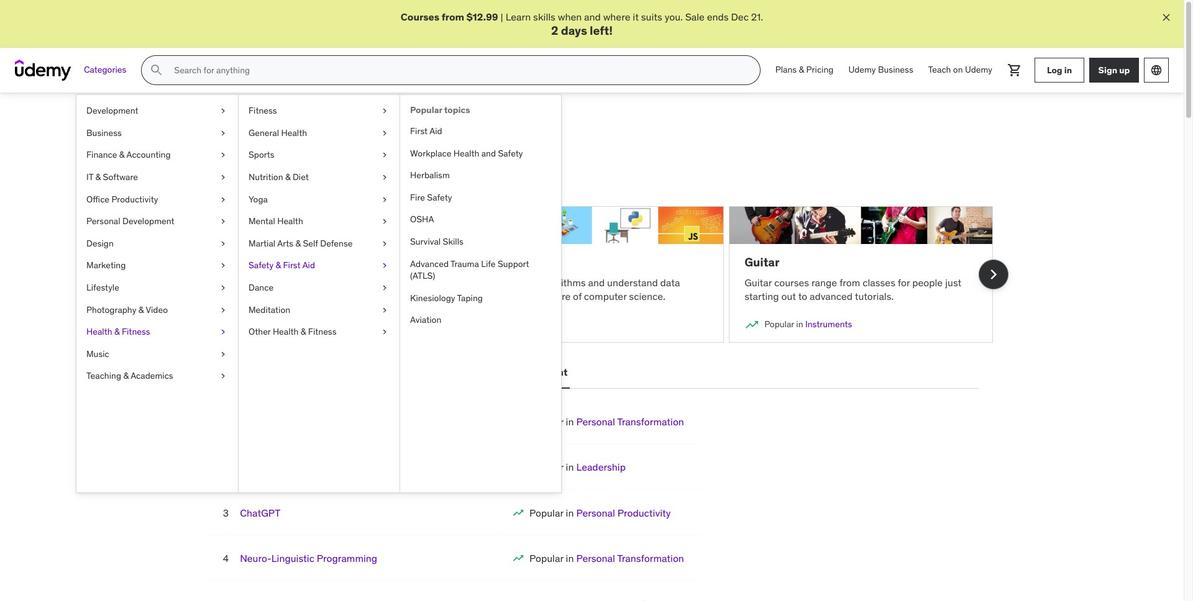 Task type: vqa. For each thing, say whether or not it's contained in the screenshot.
the ago related to easy
no



Task type: locate. For each thing, give the bounding box(es) containing it.
0 vertical spatial popular in personal transformation
[[530, 416, 684, 428]]

1 vertical spatial popular in personal transformation
[[530, 553, 684, 565]]

in left leadership link
[[566, 461, 574, 474]]

0 vertical spatial topics
[[444, 105, 470, 116]]

xsmall image inside other health & fitness link
[[380, 326, 390, 339]]

martial arts & self defense
[[249, 238, 353, 249]]

1 horizontal spatial productivity
[[618, 507, 671, 520]]

0 vertical spatial first
[[410, 126, 428, 137]]

health down first aid link
[[454, 148, 480, 159]]

topics up first aid link
[[444, 105, 470, 116]]

safety & first aid
[[249, 260, 315, 271]]

in for leadership link
[[566, 461, 574, 474]]

from inside use statistical probability to teach computers how to learn from data.
[[231, 290, 252, 303]]

health up arts
[[277, 216, 303, 227]]

xsmall image inside music link
[[218, 349, 228, 361]]

udemy right "on"
[[965, 64, 993, 75]]

personal transformation link up "leadership"
[[577, 416, 684, 428]]

& for academics
[[123, 371, 129, 382]]

1 popular in personal transformation from the top
[[530, 416, 684, 428]]

learn left something
[[191, 158, 216, 171]]

from left the $12.99
[[442, 11, 464, 23]]

2 vertical spatial from
[[231, 290, 252, 303]]

popular in image for popular in personal transformation
[[512, 553, 525, 565]]

2 guitar from the top
[[745, 276, 772, 289]]

xsmall image inside dance 'link'
[[380, 282, 390, 294]]

business
[[878, 64, 914, 75], [86, 127, 122, 138]]

and up computer
[[588, 276, 605, 289]]

lifestyle link
[[76, 277, 238, 299]]

business up finance at the top of page
[[86, 127, 122, 138]]

productivity
[[112, 194, 158, 205], [618, 507, 671, 520]]

learn up structures
[[475, 276, 501, 289]]

4
[[223, 553, 229, 565]]

from inside courses from $12.99 | learn skills when and where it suits you. sale ends dec 21. 2 days left!
[[442, 11, 464, 23]]

1 horizontal spatial learn
[[475, 276, 501, 289]]

xsmall image inside business link
[[218, 127, 228, 139]]

personal up design
[[86, 216, 120, 227]]

xsmall image inside finance & accounting link
[[218, 149, 228, 162]]

2 vertical spatial safety
[[249, 260, 274, 271]]

popular in personal transformation for personal transformation link corresponding to 4th cell from the top
[[530, 553, 684, 565]]

personal development inside button
[[461, 366, 568, 379]]

0 horizontal spatial topics
[[352, 123, 398, 142]]

science.
[[629, 290, 666, 303]]

0 vertical spatial guitar
[[745, 255, 780, 270]]

popular in personal transformation down popular in personal productivity
[[530, 553, 684, 565]]

personal for 4th cell from the top
[[577, 553, 615, 565]]

health right the other
[[273, 326, 299, 338]]

osha link
[[400, 209, 561, 231]]

xsmall image inside general health link
[[380, 127, 390, 139]]

machine learning
[[206, 255, 306, 270]]

to up kinesiology
[[430, 276, 439, 289]]

to up structures
[[503, 276, 512, 289]]

Search for anything text field
[[172, 60, 745, 81]]

personal transformation link down personal productivity link at bottom
[[577, 553, 684, 565]]

existing
[[410, 158, 445, 171]]

xsmall image inside design link
[[218, 238, 228, 250]]

office
[[86, 194, 109, 205]]

use statistical probability to teach computers how to learn from data.
[[206, 276, 439, 303]]

popular in personal transformation
[[530, 416, 684, 428], [530, 553, 684, 565]]

xsmall image for safety & first aid
[[380, 260, 390, 272]]

in down popular in personal productivity
[[566, 553, 574, 565]]

xsmall image inside mental health link
[[380, 216, 390, 228]]

personal transformation link for fifth cell from the bottom
[[577, 416, 684, 428]]

to
[[320, 276, 329, 289], [430, 276, 439, 289], [503, 276, 512, 289], [799, 290, 808, 303]]

1 udemy from the left
[[849, 64, 876, 75]]

xsmall image
[[380, 127, 390, 139], [218, 149, 228, 162], [218, 194, 228, 206], [380, 194, 390, 206], [218, 216, 228, 228], [380, 216, 390, 228], [380, 238, 390, 250], [380, 260, 390, 272], [380, 304, 390, 316]]

linguistic
[[271, 553, 315, 565]]

xsmall image inside it & software link
[[218, 172, 228, 184]]

personal down "aviation" link
[[461, 366, 502, 379]]

1 horizontal spatial skills
[[533, 11, 556, 23]]

when
[[558, 11, 582, 23]]

0 vertical spatial productivity
[[112, 194, 158, 205]]

finance & accounting
[[86, 149, 171, 161]]

udemy image
[[15, 60, 71, 81]]

xsmall image inside 'safety & first aid' 'link'
[[380, 260, 390, 272]]

xsmall image for personal development
[[218, 216, 228, 228]]

neuro-linguistic programming
[[240, 553, 377, 565]]

1 vertical spatial safety
[[427, 192, 452, 203]]

next image
[[984, 265, 1004, 285]]

safety down first aid link
[[498, 148, 523, 159]]

fitness down photography & video
[[122, 326, 150, 338]]

xsmall image for health & fitness
[[218, 326, 228, 339]]

in left data
[[258, 319, 265, 330]]

$12.99
[[467, 11, 498, 23]]

personal down "leadership"
[[577, 507, 615, 520]]

aid
[[430, 126, 442, 137], [303, 260, 315, 271]]

accounting
[[126, 149, 171, 161]]

aid down popular topics on the left top of page
[[430, 126, 442, 137]]

in down popular in leadership
[[566, 507, 574, 520]]

1 vertical spatial guitar
[[745, 276, 772, 289]]

fitness down meditation 'link'
[[308, 326, 337, 338]]

skills
[[533, 11, 556, 23], [448, 158, 470, 171]]

0 horizontal spatial business
[[86, 127, 122, 138]]

xsmall image inside "marketing" link
[[218, 260, 228, 272]]

how
[[409, 276, 427, 289]]

udemy right pricing
[[849, 64, 876, 75]]

first up probability on the top left of the page
[[283, 260, 301, 271]]

other health & fitness link
[[239, 321, 400, 344]]

xsmall image inside personal development link
[[218, 216, 228, 228]]

0 horizontal spatial skills
[[448, 158, 470, 171]]

0 vertical spatial transformation
[[617, 416, 684, 428]]

2 horizontal spatial fitness
[[308, 326, 337, 338]]

xsmall image inside lifestyle link
[[218, 282, 228, 294]]

xsmall image inside "photography & video" link
[[218, 304, 228, 316]]

fitness up general
[[249, 105, 277, 116]]

workplace health and safety link
[[400, 143, 561, 165]]

health for mental
[[277, 216, 303, 227]]

2 popular in personal transformation from the top
[[530, 553, 684, 565]]

xsmall image inside meditation 'link'
[[380, 304, 390, 316]]

1 vertical spatial personal transformation link
[[577, 553, 684, 565]]

dance link
[[239, 277, 400, 299]]

marketing link
[[76, 255, 238, 277]]

popular
[[410, 105, 442, 116], [191, 123, 251, 142], [226, 319, 256, 330], [765, 319, 794, 330], [530, 416, 564, 428], [530, 461, 564, 474], [530, 507, 564, 520], [530, 553, 564, 565]]

0 vertical spatial safety
[[498, 148, 523, 159]]

1 horizontal spatial safety
[[427, 192, 452, 203]]

safety & first aid element
[[400, 95, 561, 493]]

0 horizontal spatial aid
[[303, 260, 315, 271]]

0 horizontal spatial personal development
[[86, 216, 174, 227]]

advanced trauma life support (atls) link
[[400, 253, 561, 288]]

photography & video
[[86, 304, 168, 316]]

|
[[501, 11, 503, 23]]

xsmall image for fitness
[[380, 105, 390, 117]]

algorithms
[[539, 276, 586, 289]]

in for fifth cell from the bottom's personal transformation link
[[566, 416, 574, 428]]

1 personal transformation link from the top
[[577, 416, 684, 428]]

learn inside learn to build algorithms and understand data structures at the core of computer science.
[[475, 276, 501, 289]]

1 vertical spatial development
[[122, 216, 174, 227]]

from inside guitar courses range from classes for people just starting out to advanced tutorials.
[[840, 276, 861, 289]]

2 transformation from the top
[[617, 553, 684, 565]]

carousel element
[[191, 191, 1009, 358]]

0 vertical spatial from
[[442, 11, 464, 23]]

personal down popular in personal productivity
[[577, 553, 615, 565]]

& for software
[[95, 172, 101, 183]]

1 horizontal spatial personal development
[[461, 366, 568, 379]]

development for 'personal development' button
[[504, 366, 568, 379]]

computers
[[359, 276, 407, 289]]

0 vertical spatial learn
[[506, 11, 531, 23]]

1 horizontal spatial from
[[442, 11, 464, 23]]

probability
[[271, 276, 318, 289]]

new
[[319, 158, 337, 171]]

survival skills
[[410, 236, 464, 247]]

1 horizontal spatial topics
[[444, 105, 470, 116]]

to right out
[[799, 290, 808, 303]]

0 horizontal spatial first
[[283, 260, 301, 271]]

development inside button
[[504, 366, 568, 379]]

udemy inside teach on udemy link
[[965, 64, 993, 75]]

first up workplace
[[410, 126, 428, 137]]

1 horizontal spatial udemy
[[965, 64, 993, 75]]

xsmall image inside yoga link
[[380, 194, 390, 206]]

xsmall image inside the nutrition & diet link
[[380, 172, 390, 184]]

xsmall image for nutrition & diet
[[380, 172, 390, 184]]

health inside safety & first aid element
[[454, 148, 480, 159]]

personal for fifth cell from the bottom
[[577, 416, 615, 428]]

0 vertical spatial personal development
[[86, 216, 174, 227]]

xsmall image inside development link
[[218, 105, 228, 117]]

& inside 'link'
[[276, 260, 281, 271]]

1 vertical spatial business
[[86, 127, 122, 138]]

shopping cart with 0 items image
[[1008, 63, 1023, 78]]

popular in image
[[206, 318, 221, 333], [745, 318, 760, 333], [512, 507, 525, 520], [512, 553, 525, 565]]

personal development down office productivity
[[86, 216, 174, 227]]

and up the "left!"
[[584, 11, 601, 23]]

1 vertical spatial skills
[[448, 158, 470, 171]]

learn
[[206, 290, 228, 303]]

udemy business link
[[841, 55, 921, 85]]

popular for instruments "link"
[[765, 319, 794, 330]]

something
[[218, 158, 265, 171]]

5 cell from the top
[[530, 598, 684, 602]]

guitar inside guitar courses range from classes for people just starting out to advanced tutorials.
[[745, 276, 772, 289]]

xsmall image
[[218, 105, 228, 117], [380, 105, 390, 117], [218, 127, 228, 139], [380, 149, 390, 162], [218, 172, 228, 184], [380, 172, 390, 184], [218, 238, 228, 250], [218, 260, 228, 272], [218, 282, 228, 294], [380, 282, 390, 294], [218, 304, 228, 316], [218, 326, 228, 339], [380, 326, 390, 339], [218, 349, 228, 361], [218, 371, 228, 383]]

people
[[913, 276, 943, 289]]

3
[[223, 507, 229, 520]]

teach on udemy
[[929, 64, 993, 75]]

development
[[86, 105, 138, 116], [122, 216, 174, 227], [504, 366, 568, 379]]

xsmall image inside sports link
[[380, 149, 390, 162]]

learn right |
[[506, 11, 531, 23]]

courses
[[775, 276, 809, 289]]

in for instruments "link"
[[797, 319, 804, 330]]

development for personal development link
[[122, 216, 174, 227]]

personal development down "aviation" link
[[461, 366, 568, 379]]

trauma
[[451, 258, 479, 270]]

ends
[[707, 11, 729, 23]]

health for workplace
[[454, 148, 480, 159]]

1 transformation from the top
[[617, 416, 684, 428]]

in up popular in leadership
[[566, 416, 574, 428]]

aid down self
[[303, 260, 315, 271]]

to inside guitar courses range from classes for people just starting out to advanced tutorials.
[[799, 290, 808, 303]]

xsmall image inside "office productivity" link
[[218, 194, 228, 206]]

cell
[[530, 416, 684, 428], [530, 461, 626, 474], [530, 507, 671, 520], [530, 553, 684, 565], [530, 598, 684, 602]]

0 vertical spatial personal transformation link
[[577, 416, 684, 428]]

0 vertical spatial skills
[[533, 11, 556, 23]]

popular and trending topics
[[191, 123, 398, 142]]

xsmall image for teaching & academics
[[218, 371, 228, 383]]

xsmall image for design
[[218, 238, 228, 250]]

guitar for guitar courses range from classes for people just starting out to advanced tutorials.
[[745, 276, 772, 289]]

software
[[103, 172, 138, 183]]

2 vertical spatial learn
[[475, 276, 501, 289]]

music
[[86, 349, 109, 360]]

understand
[[607, 276, 658, 289]]

and down first aid link
[[482, 148, 496, 159]]

personal development for 'personal development' button
[[461, 366, 568, 379]]

xsmall image inside fitness link
[[380, 105, 390, 117]]

marketing
[[86, 260, 126, 271]]

2 horizontal spatial safety
[[498, 148, 523, 159]]

xsmall image for sports
[[380, 149, 390, 162]]

xsmall image for business
[[218, 127, 228, 139]]

0 horizontal spatial from
[[231, 290, 252, 303]]

safety inside 'safety & first aid' 'link'
[[249, 260, 274, 271]]

1 vertical spatial from
[[840, 276, 861, 289]]

2 horizontal spatial from
[[840, 276, 861, 289]]

completely
[[268, 158, 317, 171]]

left!
[[590, 23, 613, 38]]

2 udemy from the left
[[965, 64, 993, 75]]

xsmall image inside teaching & academics link
[[218, 371, 228, 383]]

classes
[[863, 276, 896, 289]]

algorithms
[[475, 255, 538, 270]]

self
[[303, 238, 318, 249]]

health & fitness
[[86, 326, 150, 338]]

3 cell from the top
[[530, 507, 671, 520]]

2 vertical spatial development
[[504, 366, 568, 379]]

in left instruments "link"
[[797, 319, 804, 330]]

1 guitar from the top
[[745, 255, 780, 270]]

2 horizontal spatial learn
[[506, 11, 531, 23]]

1 vertical spatial first
[[283, 260, 301, 271]]

0 vertical spatial business
[[878, 64, 914, 75]]

analytics
[[295, 319, 330, 330]]

support
[[498, 258, 529, 270]]

from up advanced
[[840, 276, 861, 289]]

aviation
[[410, 315, 442, 326]]

xsmall image for dance
[[380, 282, 390, 294]]

courses
[[401, 11, 440, 23]]

popular in personal transformation up leadership link
[[530, 416, 684, 428]]

range
[[812, 276, 837, 289]]

xsmall image for finance & accounting
[[218, 149, 228, 162]]

neuro-
[[240, 553, 272, 565]]

0 horizontal spatial learn
[[191, 158, 216, 171]]

0 horizontal spatial safety
[[249, 260, 274, 271]]

0 vertical spatial aid
[[430, 126, 442, 137]]

0 horizontal spatial udemy
[[849, 64, 876, 75]]

xsmall image inside martial arts & self defense link
[[380, 238, 390, 250]]

business left teach
[[878, 64, 914, 75]]

xsmall image inside health & fitness link
[[218, 326, 228, 339]]

safety right "fire"
[[427, 192, 452, 203]]

health right general
[[281, 127, 307, 138]]

personal up leadership link
[[577, 416, 615, 428]]

1 vertical spatial transformation
[[617, 553, 684, 565]]

from down statistical
[[231, 290, 252, 303]]

1 vertical spatial personal development
[[461, 366, 568, 379]]

1 vertical spatial aid
[[303, 260, 315, 271]]

learn
[[506, 11, 531, 23], [191, 158, 216, 171], [475, 276, 501, 289]]

personal development button
[[458, 358, 570, 388]]

learn for algorithms
[[475, 276, 501, 289]]

1 vertical spatial learn
[[191, 158, 216, 171]]

xsmall image for lifestyle
[[218, 282, 228, 294]]

1 horizontal spatial fitness
[[249, 105, 277, 116]]

in right log
[[1065, 65, 1072, 76]]

survival skills link
[[400, 231, 561, 253]]

personal transformation link for 4th cell from the top
[[577, 553, 684, 565]]

starting
[[745, 290, 779, 303]]

topics up improve
[[352, 123, 398, 142]]

udemy
[[849, 64, 876, 75], [965, 64, 993, 75]]

2 personal transformation link from the top
[[577, 553, 684, 565]]

safety up statistical
[[249, 260, 274, 271]]

meditation
[[249, 304, 290, 316]]

& for accounting
[[119, 149, 125, 161]]

1 horizontal spatial first
[[410, 126, 428, 137]]

arts
[[277, 238, 293, 249]]

sign
[[1099, 65, 1118, 76]]

statistical
[[226, 276, 269, 289]]



Task type: describe. For each thing, give the bounding box(es) containing it.
popular in image for popular in personal productivity
[[512, 507, 525, 520]]

skills inside courses from $12.99 | learn skills when and where it suits you. sale ends dec 21. 2 days left!
[[533, 11, 556, 23]]

xsmall image for office productivity
[[218, 194, 228, 206]]

build
[[514, 276, 536, 289]]

bestselling
[[208, 366, 261, 379]]

in for personal productivity link at bottom
[[566, 507, 574, 520]]

xsmall image for martial arts & self defense
[[380, 238, 390, 250]]

fitness link
[[239, 100, 400, 122]]

aviation link
[[400, 310, 561, 332]]

categories button
[[76, 55, 134, 85]]

workplace
[[410, 148, 452, 159]]

bestselling button
[[205, 358, 264, 388]]

plans
[[776, 64, 797, 75]]

log in link
[[1035, 58, 1085, 83]]

design
[[86, 238, 114, 249]]

nutrition & diet link
[[239, 167, 400, 189]]

where
[[603, 11, 631, 23]]

days
[[561, 23, 587, 38]]

herbalism link
[[400, 165, 561, 187]]

log in
[[1047, 65, 1072, 76]]

teach
[[929, 64, 951, 75]]

business link
[[76, 122, 238, 144]]

data.
[[254, 290, 276, 303]]

personal development link
[[76, 211, 238, 233]]

diet
[[293, 172, 309, 183]]

safety & first aid link
[[239, 255, 400, 277]]

fire safety link
[[400, 187, 561, 209]]

xsmall image for development
[[218, 105, 228, 117]]

to inside learn to build algorithms and understand data structures at the core of computer science.
[[503, 276, 512, 289]]

your
[[389, 158, 408, 171]]

you.
[[665, 11, 683, 23]]

& for first
[[276, 260, 281, 271]]

4 cell from the top
[[530, 553, 684, 565]]

general health
[[249, 127, 307, 138]]

life
[[481, 258, 496, 270]]

popular for leadership link
[[530, 461, 564, 474]]

health up music
[[86, 326, 112, 338]]

personal for 3rd cell
[[577, 507, 615, 520]]

xsmall image for yoga
[[380, 194, 390, 206]]

popular for the data & analytics link
[[226, 319, 256, 330]]

fire safety
[[410, 192, 452, 203]]

popular for personal productivity link at bottom
[[530, 507, 564, 520]]

music link
[[76, 344, 238, 366]]

xsmall image for other health & fitness
[[380, 326, 390, 339]]

to left teach
[[320, 276, 329, 289]]

xsmall image for meditation
[[380, 304, 390, 316]]

& for video
[[138, 304, 144, 316]]

chatgpt
[[240, 507, 280, 520]]

1 vertical spatial productivity
[[618, 507, 671, 520]]

1 vertical spatial topics
[[352, 123, 398, 142]]

first inside 'link'
[[283, 260, 301, 271]]

in for the data & analytics link
[[258, 319, 265, 330]]

finance
[[86, 149, 117, 161]]

kinesiology taping
[[410, 293, 483, 304]]

udemy inside udemy business link
[[849, 64, 876, 75]]

personal development for personal development link
[[86, 216, 174, 227]]

xsmall image for mental health
[[380, 216, 390, 228]]

2 cell from the top
[[530, 461, 626, 474]]

and inside courses from $12.99 | learn skills when and where it suits you. sale ends dec 21. 2 days left!
[[584, 11, 601, 23]]

general
[[249, 127, 279, 138]]

xsmall image for music
[[218, 349, 228, 361]]

kinesiology
[[410, 293, 455, 304]]

& for fitness
[[114, 326, 120, 338]]

and up sports
[[254, 123, 282, 142]]

out
[[782, 290, 796, 303]]

aid inside 'link'
[[303, 260, 315, 271]]

in for personal transformation link corresponding to 4th cell from the top
[[566, 553, 574, 565]]

0 horizontal spatial productivity
[[112, 194, 158, 205]]

popular in image for popular in data & analytics
[[206, 318, 221, 333]]

lifestyle
[[86, 282, 119, 293]]

sports
[[249, 149, 275, 161]]

xsmall image for general health
[[380, 127, 390, 139]]

submit search image
[[149, 63, 164, 78]]

guitar for guitar
[[745, 255, 780, 270]]

& for diet
[[285, 172, 291, 183]]

chatgpt link
[[240, 507, 280, 520]]

popular for personal transformation link corresponding to 4th cell from the top
[[530, 553, 564, 565]]

osha
[[410, 214, 434, 225]]

advanced
[[410, 258, 449, 270]]

teaching
[[86, 371, 121, 382]]

health for general
[[281, 127, 307, 138]]

advanced trauma life support (atls)
[[410, 258, 529, 282]]

it & software link
[[76, 167, 238, 189]]

sports link
[[239, 144, 400, 167]]

topics inside safety & first aid element
[[444, 105, 470, 116]]

the
[[534, 290, 549, 303]]

and inside safety & first aid element
[[482, 148, 496, 159]]

finance & accounting link
[[76, 144, 238, 167]]

neuro-linguistic programming link
[[240, 553, 377, 565]]

it
[[86, 172, 93, 183]]

learn to build algorithms and understand data structures at the core of computer science.
[[475, 276, 680, 303]]

popular for fifth cell from the bottom's personal transformation link
[[530, 416, 564, 428]]

learn for popular and trending topics
[[191, 158, 216, 171]]

(atls)
[[410, 271, 435, 282]]

xsmall image for it & software
[[218, 172, 228, 184]]

1 horizontal spatial business
[[878, 64, 914, 75]]

1 cell from the top
[[530, 416, 684, 428]]

popular in image for popular in instruments
[[745, 318, 760, 333]]

transformation for personal transformation link corresponding to 4th cell from the top
[[617, 553, 684, 565]]

xsmall image for photography & video
[[218, 304, 228, 316]]

meditation link
[[239, 299, 400, 321]]

choose a language image
[[1151, 64, 1163, 77]]

first aid
[[410, 126, 442, 137]]

sale
[[686, 11, 705, 23]]

design link
[[76, 233, 238, 255]]

popular in personal transformation for fifth cell from the bottom's personal transformation link
[[530, 416, 684, 428]]

improve
[[351, 158, 387, 171]]

of
[[573, 290, 582, 303]]

up
[[1120, 65, 1130, 76]]

& inside carousel element
[[287, 319, 293, 330]]

categories
[[84, 64, 126, 75]]

leadership
[[577, 461, 626, 474]]

0 vertical spatial development
[[86, 105, 138, 116]]

health for other
[[273, 326, 299, 338]]

first aid link
[[400, 121, 561, 143]]

learn inside courses from $12.99 | learn skills when and where it suits you. sale ends dec 21. 2 days left!
[[506, 11, 531, 23]]

other
[[249, 326, 271, 338]]

data
[[661, 276, 680, 289]]

martial arts & self defense link
[[239, 233, 400, 255]]

survival
[[410, 236, 441, 247]]

safety inside "fire safety" link
[[427, 192, 452, 203]]

xsmall image for marketing
[[218, 260, 228, 272]]

at
[[523, 290, 532, 303]]

popular topics
[[410, 105, 470, 116]]

and inside learn to build algorithms and understand data structures at the core of computer science.
[[588, 276, 605, 289]]

personal inside button
[[461, 366, 502, 379]]

plans & pricing
[[776, 64, 834, 75]]

popular in instruments
[[765, 319, 852, 330]]

on
[[953, 64, 963, 75]]

1 horizontal spatial aid
[[430, 126, 442, 137]]

safety inside workplace health and safety link
[[498, 148, 523, 159]]

data
[[267, 319, 285, 330]]

office productivity
[[86, 194, 158, 205]]

transformation for fifth cell from the bottom's personal transformation link
[[617, 416, 684, 428]]

yoga link
[[239, 189, 400, 211]]

defense
[[320, 238, 353, 249]]

& for pricing
[[799, 64, 805, 75]]

it & software
[[86, 172, 138, 183]]

advanced
[[810, 290, 853, 303]]

close image
[[1161, 11, 1173, 24]]

nutrition
[[249, 172, 283, 183]]

other health & fitness
[[249, 326, 337, 338]]

popular inside safety & first aid element
[[410, 105, 442, 116]]

teaching & academics
[[86, 371, 173, 382]]

0 horizontal spatial fitness
[[122, 326, 150, 338]]

mental
[[249, 216, 275, 227]]

use
[[206, 276, 223, 289]]

personal productivity link
[[577, 507, 671, 520]]

mental health link
[[239, 211, 400, 233]]

learn something completely new or improve your existing skills
[[191, 158, 470, 171]]



